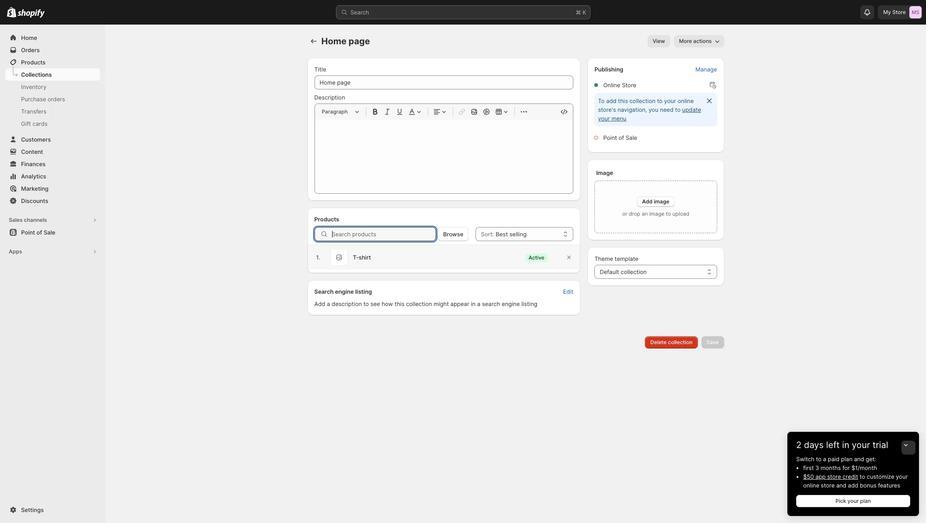 Task type: vqa. For each thing, say whether or not it's contained in the screenshot.
text box
no



Task type: locate. For each thing, give the bounding box(es) containing it.
status
[[595, 93, 718, 126]]

0 horizontal spatial engine
[[335, 288, 354, 295]]

1 vertical spatial engine
[[502, 301, 520, 308]]

0 vertical spatial in
[[471, 301, 476, 308]]

sort: best selling
[[481, 231, 527, 238]]

finances link
[[5, 158, 100, 170]]

bonus
[[861, 482, 877, 489]]

discounts link
[[5, 195, 100, 207]]

to inside to customize your online store and add bonus features
[[860, 474, 866, 481]]

add inside to customize your online store and add bonus features
[[849, 482, 859, 489]]

engine right 'search'
[[502, 301, 520, 308]]

point down menu
[[604, 134, 617, 141]]

1 vertical spatial store
[[822, 482, 835, 489]]

and inside to customize your online store and add bonus features
[[837, 482, 847, 489]]

your up need
[[665, 97, 677, 104]]

search up description
[[315, 288, 334, 295]]

1 vertical spatial of
[[37, 229, 42, 236]]

Search products text field
[[332, 227, 436, 241]]

0 horizontal spatial add
[[315, 301, 325, 308]]

0 vertical spatial listing
[[355, 288, 372, 295]]

0 horizontal spatial this
[[395, 301, 405, 308]]

0 horizontal spatial point of sale
[[21, 229, 55, 236]]

0 vertical spatial store
[[828, 474, 842, 481]]

add up store's on the right top of page
[[607, 97, 617, 104]]

0 vertical spatial products
[[21, 59, 46, 66]]

in right appear
[[471, 301, 476, 308]]

sale down sales channels button
[[44, 229, 55, 236]]

$1/month
[[852, 465, 878, 472]]

of down channels
[[37, 229, 42, 236]]

a left the paid
[[824, 456, 827, 463]]

0 horizontal spatial store
[[622, 82, 637, 89]]

0 vertical spatial this
[[619, 97, 628, 104]]

an
[[642, 211, 648, 217]]

of down menu
[[619, 134, 625, 141]]

sale down menu
[[626, 134, 638, 141]]

add up the an
[[643, 198, 653, 205]]

your
[[665, 97, 677, 104], [598, 115, 610, 122], [852, 440, 871, 451], [897, 474, 909, 481], [848, 498, 859, 505]]

update your menu
[[598, 106, 702, 122]]

0 vertical spatial and
[[855, 456, 865, 463]]

1 vertical spatial in
[[843, 440, 850, 451]]

2
[[797, 440, 802, 451]]

1 horizontal spatial products
[[315, 216, 339, 223]]

store
[[893, 9, 907, 15], [622, 82, 637, 89]]

online
[[678, 97, 694, 104], [804, 482, 820, 489]]

0 vertical spatial engine
[[335, 288, 354, 295]]

my
[[884, 9, 892, 15]]

your down store's on the right top of page
[[598, 115, 610, 122]]

1 vertical spatial online
[[804, 482, 820, 489]]

point of sale down menu
[[604, 134, 638, 141]]

1 horizontal spatial a
[[478, 301, 481, 308]]

to left see
[[364, 301, 369, 308]]

1 horizontal spatial point of sale
[[604, 134, 638, 141]]

search up page
[[351, 9, 369, 16]]

view link
[[648, 35, 671, 47]]

0 vertical spatial point of sale
[[604, 134, 638, 141]]

more actions button
[[674, 35, 725, 47]]

1 horizontal spatial point
[[604, 134, 617, 141]]

1 horizontal spatial in
[[843, 440, 850, 451]]

0 vertical spatial online
[[678, 97, 694, 104]]

gift cards link
[[5, 118, 100, 130]]

1 vertical spatial image
[[650, 211, 665, 217]]

add down search engine listing
[[315, 301, 325, 308]]

1 vertical spatial products
[[315, 216, 339, 223]]

channels
[[24, 217, 47, 223]]

and down credit
[[837, 482, 847, 489]]

image up or drop an image to upload
[[654, 198, 670, 205]]

point down sales channels
[[21, 229, 35, 236]]

sort:
[[481, 231, 494, 238]]

0 horizontal spatial add
[[607, 97, 617, 104]]

browse
[[444, 231, 464, 238]]

plan up for
[[842, 456, 853, 463]]

collection up navigation,
[[630, 97, 656, 104]]

0 horizontal spatial plan
[[842, 456, 853, 463]]

collection down template
[[621, 269, 647, 276]]

image right the an
[[650, 211, 665, 217]]

engine up description
[[335, 288, 354, 295]]

see
[[371, 301, 380, 308]]

your inside update your menu
[[598, 115, 610, 122]]

0 horizontal spatial of
[[37, 229, 42, 236]]

finances
[[21, 161, 46, 168]]

paragraph
[[322, 108, 348, 115]]

1 vertical spatial add
[[315, 301, 325, 308]]

0 horizontal spatial products
[[21, 59, 46, 66]]

1 horizontal spatial sale
[[626, 134, 638, 141]]

orders
[[48, 96, 65, 103]]

0 horizontal spatial sale
[[44, 229, 55, 236]]

products inside the products link
[[21, 59, 46, 66]]

1 vertical spatial plan
[[861, 498, 872, 505]]

home
[[21, 34, 37, 41], [322, 36, 347, 47]]

to down $1/month
[[860, 474, 866, 481]]

online
[[604, 82, 621, 89]]

0 vertical spatial sale
[[626, 134, 638, 141]]

this right how
[[395, 301, 405, 308]]

k
[[583, 9, 587, 16]]

plan down bonus
[[861, 498, 872, 505]]

$50 app store credit link
[[804, 474, 859, 481]]

or drop an image to upload
[[623, 211, 690, 217]]

1 horizontal spatial listing
[[522, 301, 538, 308]]

discounts
[[21, 198, 48, 205]]

your up get:
[[852, 440, 871, 451]]

description
[[315, 94, 345, 101]]

this up navigation,
[[619, 97, 628, 104]]

transfers link
[[5, 105, 100, 118]]

store's
[[598, 106, 616, 113]]

store for my store
[[893, 9, 907, 15]]

you
[[649, 106, 659, 113]]

0 horizontal spatial in
[[471, 301, 476, 308]]

t-shirt
[[353, 254, 371, 261]]

1 horizontal spatial add
[[643, 198, 653, 205]]

store right the my
[[893, 9, 907, 15]]

plan
[[842, 456, 853, 463], [861, 498, 872, 505]]

manage
[[696, 66, 718, 73]]

add
[[643, 198, 653, 205], [315, 301, 325, 308]]

home up 'orders'
[[21, 34, 37, 41]]

your right pick
[[848, 498, 859, 505]]

1 horizontal spatial add
[[849, 482, 859, 489]]

customize
[[867, 474, 895, 481]]

collection inside button
[[669, 339, 693, 346]]

shirt
[[359, 254, 371, 261]]

⌘ k
[[576, 9, 587, 16]]

1 horizontal spatial of
[[619, 134, 625, 141]]

3
[[816, 465, 820, 472]]

1 vertical spatial and
[[837, 482, 847, 489]]

your inside dropdown button
[[852, 440, 871, 451]]

1 vertical spatial store
[[622, 82, 637, 89]]

publishing
[[595, 66, 624, 73]]

1 vertical spatial point of sale
[[21, 229, 55, 236]]

listing
[[355, 288, 372, 295], [522, 301, 538, 308]]

collection left might
[[406, 301, 432, 308]]

navigation,
[[618, 106, 648, 113]]

0 vertical spatial image
[[654, 198, 670, 205]]

a left 'search'
[[478, 301, 481, 308]]

paragraph button
[[318, 107, 362, 117]]

might
[[434, 301, 449, 308]]

0 horizontal spatial and
[[837, 482, 847, 489]]

1 horizontal spatial online
[[804, 482, 820, 489]]

search
[[351, 9, 369, 16], [315, 288, 334, 295]]

2 days left in your trial element
[[788, 455, 920, 517]]

add down credit
[[849, 482, 859, 489]]

page
[[349, 36, 370, 47]]

1 horizontal spatial plan
[[861, 498, 872, 505]]

1 vertical spatial search
[[315, 288, 334, 295]]

0 horizontal spatial home
[[21, 34, 37, 41]]

2 horizontal spatial a
[[824, 456, 827, 463]]

1 vertical spatial add
[[849, 482, 859, 489]]

this inside to add this collection to your online store's navigation, you need to
[[619, 97, 628, 104]]

listing right 'search'
[[522, 301, 538, 308]]

of
[[619, 134, 625, 141], [37, 229, 42, 236]]

how
[[382, 301, 393, 308]]

to
[[658, 97, 663, 104], [676, 106, 681, 113], [666, 211, 671, 217], [364, 301, 369, 308], [817, 456, 822, 463], [860, 474, 866, 481]]

0 vertical spatial search
[[351, 9, 369, 16]]

your inside to add this collection to your online store's navigation, you need to
[[665, 97, 677, 104]]

a left description
[[327, 301, 330, 308]]

home for home page
[[322, 36, 347, 47]]

update your menu link
[[598, 106, 702, 122]]

search for search
[[351, 9, 369, 16]]

your up features
[[897, 474, 909, 481]]

description
[[332, 301, 362, 308]]

appear
[[451, 301, 470, 308]]

1 horizontal spatial this
[[619, 97, 628, 104]]

content link
[[5, 146, 100, 158]]

point of sale down channels
[[21, 229, 55, 236]]

in right left
[[843, 440, 850, 451]]

0 vertical spatial store
[[893, 9, 907, 15]]

customers
[[21, 136, 51, 143]]

paid
[[828, 456, 840, 463]]

home left page
[[322, 36, 347, 47]]

0 horizontal spatial listing
[[355, 288, 372, 295]]

listing up see
[[355, 288, 372, 295]]

my store image
[[910, 6, 922, 18]]

store down 'months'
[[828, 474, 842, 481]]

trial
[[873, 440, 889, 451]]

1 vertical spatial point
[[21, 229, 35, 236]]

1 horizontal spatial search
[[351, 9, 369, 16]]

title
[[315, 66, 326, 73]]

save
[[707, 339, 719, 346]]

pick your plan
[[836, 498, 872, 505]]

add for add image
[[643, 198, 653, 205]]

store right online
[[622, 82, 637, 89]]

store inside to customize your online store and add bonus features
[[822, 482, 835, 489]]

and for plan
[[855, 456, 865, 463]]

1 horizontal spatial home
[[322, 36, 347, 47]]

0 horizontal spatial point
[[21, 229, 35, 236]]

or
[[623, 211, 628, 217]]

collection right delete
[[669, 339, 693, 346]]

this
[[619, 97, 628, 104], [395, 301, 405, 308]]

0 vertical spatial of
[[619, 134, 625, 141]]

0 vertical spatial plan
[[842, 456, 853, 463]]

sales channels
[[9, 217, 47, 223]]

to left upload
[[666, 211, 671, 217]]

2 days left in your trial
[[797, 440, 889, 451]]

0 vertical spatial add
[[643, 198, 653, 205]]

1 horizontal spatial and
[[855, 456, 865, 463]]

Title text field
[[315, 76, 574, 90]]

online down "$50"
[[804, 482, 820, 489]]

more actions
[[680, 38, 712, 44]]

a inside 2 days left in your trial element
[[824, 456, 827, 463]]

add inside to add this collection to your online store's navigation, you need to
[[607, 97, 617, 104]]

t-shirt link
[[353, 253, 371, 262]]

0 horizontal spatial online
[[678, 97, 694, 104]]

more
[[680, 38, 692, 44]]

point of sale link
[[5, 227, 100, 239]]

store down $50 app store credit
[[822, 482, 835, 489]]

sale inside button
[[44, 229, 55, 236]]

1 vertical spatial sale
[[44, 229, 55, 236]]

a
[[327, 301, 330, 308], [478, 301, 481, 308], [824, 456, 827, 463]]

$50 app store credit
[[804, 474, 859, 481]]

1 horizontal spatial engine
[[502, 301, 520, 308]]

search engine listing
[[315, 288, 372, 295]]

1 horizontal spatial store
[[893, 9, 907, 15]]

gift
[[21, 120, 31, 127]]

0 horizontal spatial search
[[315, 288, 334, 295]]

theme
[[595, 255, 614, 263]]

0 vertical spatial add
[[607, 97, 617, 104]]

and up $1/month
[[855, 456, 865, 463]]

and
[[855, 456, 865, 463], [837, 482, 847, 489]]

default
[[600, 269, 620, 276]]

online up update
[[678, 97, 694, 104]]



Task type: describe. For each thing, give the bounding box(es) containing it.
add a description to see how this collection might appear in a search engine listing
[[315, 301, 538, 308]]

manage button
[[691, 63, 723, 76]]

orders
[[21, 47, 40, 54]]

view
[[653, 38, 666, 44]]

store for online store
[[622, 82, 637, 89]]

online inside to customize your online store and add bonus features
[[804, 482, 820, 489]]

status containing to add this collection to your online store's navigation, you need to
[[595, 93, 718, 126]]

to up 3
[[817, 456, 822, 463]]

marketing
[[21, 185, 49, 192]]

online inside to add this collection to your online store's navigation, you need to
[[678, 97, 694, 104]]

best
[[496, 231, 508, 238]]

of inside button
[[37, 229, 42, 236]]

home for home
[[21, 34, 37, 41]]

need
[[661, 106, 674, 113]]

active button
[[521, 249, 562, 266]]

app
[[816, 474, 826, 481]]

pick your plan link
[[797, 496, 911, 508]]

2 days left in your trial button
[[788, 432, 920, 451]]

credit
[[843, 474, 859, 481]]

inventory
[[21, 83, 46, 90]]

delete collection
[[651, 339, 693, 346]]

content
[[21, 148, 43, 155]]

theme template
[[595, 255, 639, 263]]

days
[[805, 440, 824, 451]]

cards
[[33, 120, 48, 127]]

months
[[821, 465, 841, 472]]

1 vertical spatial this
[[395, 301, 405, 308]]

delete collection button
[[646, 337, 698, 349]]

switch to a paid plan and get:
[[797, 456, 877, 463]]

get:
[[866, 456, 877, 463]]

template
[[615, 255, 639, 263]]

t-
[[353, 254, 359, 261]]

my store
[[884, 9, 907, 15]]

actions
[[694, 38, 712, 44]]

sales channels button
[[5, 214, 100, 227]]

switch
[[797, 456, 815, 463]]

purchase orders
[[21, 96, 65, 103]]

in inside 2 days left in your trial dropdown button
[[843, 440, 850, 451]]

update
[[683, 106, 702, 113]]

products link
[[5, 56, 100, 68]]

collections
[[21, 71, 52, 78]]

home link
[[5, 32, 100, 44]]

and for store
[[837, 482, 847, 489]]

edit
[[563, 288, 574, 295]]

default collection
[[600, 269, 647, 276]]

selling
[[510, 231, 527, 238]]

drop
[[629, 211, 641, 217]]

⌘
[[576, 9, 581, 16]]

for
[[843, 465, 851, 472]]

to right need
[[676, 106, 681, 113]]

analytics link
[[5, 170, 100, 183]]

collection inside to add this collection to your online store's navigation, you need to
[[630, 97, 656, 104]]

search for search engine listing
[[315, 288, 334, 295]]

inventory link
[[5, 81, 100, 93]]

to
[[598, 97, 605, 104]]

menu
[[612, 115, 627, 122]]

shopify image
[[7, 7, 16, 18]]

to up you
[[658, 97, 663, 104]]

0 horizontal spatial a
[[327, 301, 330, 308]]

to customize your online store and add bonus features
[[804, 474, 909, 489]]

image
[[597, 169, 614, 176]]

point of sale button
[[0, 227, 105, 239]]

marketing link
[[5, 183, 100, 195]]

first
[[804, 465, 814, 472]]

apps button
[[5, 246, 100, 258]]

sales
[[9, 217, 23, 223]]

save button
[[702, 337, 725, 349]]

orders link
[[5, 44, 100, 56]]

online store
[[604, 82, 637, 89]]

1 vertical spatial listing
[[522, 301, 538, 308]]

to add this collection to your online store's navigation, you need to
[[598, 97, 694, 113]]

$50
[[804, 474, 814, 481]]

settings
[[21, 507, 44, 514]]

your inside to customize your online store and add bonus features
[[897, 474, 909, 481]]

purchase orders link
[[5, 93, 100, 105]]

point of sale inside button
[[21, 229, 55, 236]]

analytics
[[21, 173, 46, 180]]

search
[[482, 301, 500, 308]]

delete
[[651, 339, 667, 346]]

shopify image
[[18, 9, 45, 18]]

active
[[529, 254, 545, 261]]

home page
[[322, 36, 370, 47]]

add for add a description to see how this collection might appear in a search engine listing
[[315, 301, 325, 308]]

point inside button
[[21, 229, 35, 236]]

0 vertical spatial point
[[604, 134, 617, 141]]

upload
[[673, 211, 690, 217]]

transfers
[[21, 108, 46, 115]]



